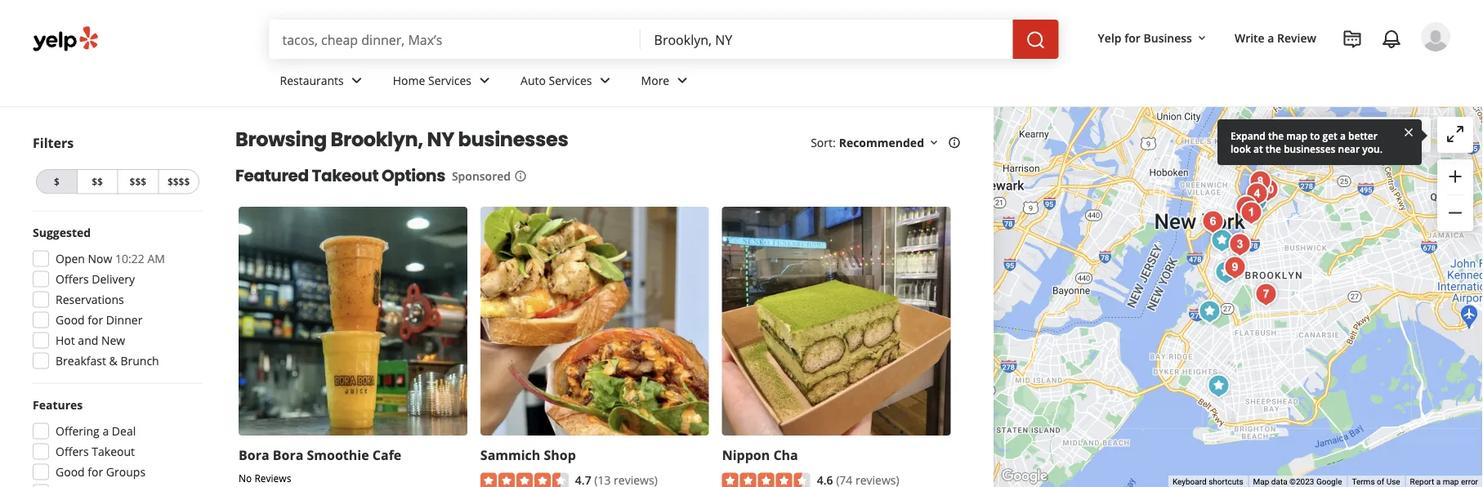 Task type: describe. For each thing, give the bounding box(es) containing it.
home services
[[393, 72, 472, 88]]

group containing features
[[28, 397, 203, 487]]

oxomoco image
[[1244, 165, 1277, 198]]

notifications image
[[1382, 29, 1401, 49]]

recommended button
[[839, 134, 941, 150]]

10:22
[[115, 251, 145, 266]]

review
[[1277, 30, 1316, 45]]

smoothie
[[307, 446, 369, 464]]

report
[[1410, 477, 1434, 487]]

no
[[239, 471, 252, 485]]

yelp for business button
[[1091, 23, 1215, 52]]

and
[[78, 333, 98, 348]]

16 chevron down v2 image
[[928, 136, 941, 149]]

$ button
[[36, 169, 77, 194]]

hot
[[56, 333, 75, 348]]

near
[[1338, 142, 1360, 155]]

get
[[1323, 129, 1338, 142]]

auto
[[521, 72, 546, 88]]

write a review link
[[1228, 23, 1323, 52]]

filters
[[33, 134, 74, 152]]

options
[[382, 164, 445, 187]]

error
[[1461, 477, 1478, 487]]

browsing brooklyn, ny businesses
[[235, 126, 568, 153]]

4.7 star rating image
[[480, 473, 569, 487]]

bora bora smoothie cafe link
[[239, 446, 401, 464]]

&
[[109, 353, 118, 369]]

zoom out image
[[1446, 203, 1465, 223]]

a for write a review
[[1268, 30, 1274, 45]]

featured takeout options
[[235, 164, 445, 187]]

featured
[[235, 164, 309, 187]]

$$$$
[[167, 175, 190, 188]]

business categories element
[[267, 59, 1451, 106]]

more link
[[628, 59, 705, 106]]

peter luger image
[[1235, 197, 1268, 229]]

close image
[[1402, 125, 1415, 139]]

sponsored
[[452, 168, 511, 183]]

auto services link
[[508, 59, 628, 106]]

offers delivery
[[56, 271, 135, 287]]

shortcuts
[[1209, 477, 1243, 487]]

$$
[[92, 175, 103, 188]]

nippon cha link
[[722, 446, 798, 464]]

search image
[[1026, 30, 1046, 50]]

for for business
[[1125, 30, 1141, 45]]

cafe
[[372, 446, 401, 464]]

more
[[641, 72, 669, 88]]

yelp for business
[[1098, 30, 1192, 45]]

a for report a map error
[[1436, 477, 1441, 487]]

google image
[[998, 466, 1052, 487]]

delivery
[[92, 271, 135, 287]]

for for dinner
[[88, 312, 103, 328]]

restaurants
[[280, 72, 344, 88]]

16 info v2 image
[[948, 136, 961, 149]]

to
[[1310, 129, 1320, 142]]

home
[[393, 72, 425, 88]]

nippon cha
[[722, 446, 798, 464]]

24 chevron down v2 image for home services
[[475, 71, 494, 90]]

miss ada image
[[1224, 228, 1256, 261]]

good for good for groups
[[56, 464, 85, 480]]

now
[[88, 251, 112, 266]]

nippon cha image
[[1240, 185, 1273, 218]]

misi image
[[1230, 191, 1263, 224]]

new
[[101, 333, 125, 348]]

group containing suggested
[[28, 224, 203, 374]]

map data ©2023 google
[[1253, 477, 1342, 487]]

the river café image
[[1197, 206, 1229, 238]]

$$$ button
[[117, 169, 158, 194]]

features
[[33, 397, 83, 413]]

scottadito osteria toscana image
[[1219, 251, 1252, 284]]

open
[[56, 251, 85, 266]]

business
[[1144, 30, 1192, 45]]

of
[[1377, 477, 1384, 487]]

restaurants link
[[267, 59, 380, 106]]

$$ button
[[77, 169, 117, 194]]

bora bora smoothie cafe image
[[1206, 224, 1238, 257]]

offering a deal
[[56, 423, 136, 439]]

user actions element
[[1085, 20, 1473, 121]]

a inside expand the map to get a better look at the businesses near you.
[[1340, 129, 1346, 142]]

bonbon lakay image
[[1210, 256, 1243, 289]]

none field find
[[282, 30, 628, 48]]

terms of use
[[1352, 477, 1400, 487]]

data
[[1271, 477, 1288, 487]]

projects image
[[1343, 29, 1362, 49]]

better
[[1348, 129, 1378, 142]]

moves
[[1386, 127, 1421, 143]]

search as map moves
[[1305, 127, 1421, 143]]

offers for offers takeout
[[56, 444, 89, 459]]



Task type: locate. For each thing, give the bounding box(es) containing it.
services for auto services
[[549, 72, 592, 88]]

map for to
[[1287, 129, 1308, 142]]

services for home services
[[428, 72, 472, 88]]

1 vertical spatial for
[[88, 312, 103, 328]]

takeout for offers
[[92, 444, 135, 459]]

2 good from the top
[[56, 464, 85, 480]]

0 horizontal spatial services
[[428, 72, 472, 88]]

24 chevron down v2 image for auto services
[[595, 71, 615, 90]]

0 horizontal spatial 24 chevron down v2 image
[[595, 71, 615, 90]]

map inside expand the map to get a better look at the businesses near you.
[[1287, 129, 1308, 142]]

for right yelp
[[1125, 30, 1141, 45]]

ny
[[427, 126, 454, 153]]

am
[[147, 251, 165, 266]]

brooklyn,
[[331, 126, 423, 153]]

24 chevron down v2 image inside home services link
[[475, 71, 494, 90]]

browsing
[[235, 126, 327, 153]]

use
[[1386, 477, 1400, 487]]

24 chevron down v2 image inside more link
[[673, 71, 692, 90]]

1 vertical spatial takeout
[[92, 444, 135, 459]]

zanmi image
[[1250, 278, 1283, 311]]

services right auto
[[549, 72, 592, 88]]

1 horizontal spatial bora
[[273, 446, 303, 464]]

24 chevron down v2 image for restaurants
[[347, 71, 367, 90]]

good for good for dinner
[[56, 312, 85, 328]]

Near text field
[[654, 30, 1000, 48]]

services inside 'link'
[[549, 72, 592, 88]]

Find text field
[[282, 30, 628, 48]]

2 vertical spatial for
[[88, 464, 103, 480]]

reservations
[[56, 292, 124, 307]]

map left to
[[1287, 129, 1308, 142]]

bora bora smoothie cafe no reviews
[[239, 446, 401, 485]]

0 vertical spatial offers
[[56, 271, 89, 287]]

report a map error link
[[1410, 477, 1478, 487]]

16 chevron down v2 image
[[1196, 32, 1209, 45]]

24 chevron down v2 image right restaurants
[[347, 71, 367, 90]]

none field up business categories element
[[654, 30, 1000, 48]]

takeout for featured
[[312, 164, 378, 187]]

None field
[[282, 30, 628, 48], [654, 30, 1000, 48]]

2 none field from the left
[[654, 30, 1000, 48]]

bora
[[239, 446, 269, 464], [273, 446, 303, 464]]

1 vertical spatial good
[[56, 464, 85, 480]]

expand map image
[[1446, 124, 1465, 144]]

keyboard shortcuts
[[1173, 477, 1243, 487]]

look
[[1231, 142, 1251, 155]]

a right get
[[1340, 129, 1346, 142]]

1 horizontal spatial map
[[1359, 127, 1383, 143]]

offering
[[56, 423, 100, 439]]

suggested
[[33, 225, 91, 240]]

groups
[[106, 464, 146, 480]]

takeout down 'brooklyn,'
[[312, 164, 378, 187]]

terms of use link
[[1352, 477, 1400, 487]]

dinner
[[106, 312, 142, 328]]

le crocodile image
[[1241, 178, 1274, 210]]

1 bora from the left
[[239, 446, 269, 464]]

expand the map to get a better look at the businesses near you. tooltip
[[1218, 119, 1422, 165]]

0 vertical spatial takeout
[[312, 164, 378, 187]]

24 chevron down v2 image inside auto services 'link'
[[595, 71, 615, 90]]

a inside write a review link
[[1268, 30, 1274, 45]]

write
[[1235, 30, 1265, 45]]

offers takeout
[[56, 444, 135, 459]]

a left deal
[[102, 423, 109, 439]]

for up hot and new
[[88, 312, 103, 328]]

$$$$ button
[[158, 169, 199, 194]]

group
[[1437, 159, 1473, 231], [28, 224, 203, 374], [28, 397, 203, 487]]

good
[[56, 312, 85, 328], [56, 464, 85, 480]]

0 horizontal spatial bora
[[239, 446, 269, 464]]

good for dinner
[[56, 312, 142, 328]]

shop
[[544, 446, 576, 464]]

map left error at the right of page
[[1443, 477, 1459, 487]]

takeout down deal
[[92, 444, 135, 459]]

terms
[[1352, 477, 1375, 487]]

offers down offering
[[56, 444, 89, 459]]

1 horizontal spatial takeout
[[312, 164, 378, 187]]

offers for offers delivery
[[56, 271, 89, 287]]

24 chevron down v2 image
[[347, 71, 367, 90], [475, 71, 494, 90]]

zoom in image
[[1446, 167, 1465, 186]]

1 24 chevron down v2 image from the left
[[347, 71, 367, 90]]

services right 'home'
[[428, 72, 472, 88]]

services
[[428, 72, 472, 88], [549, 72, 592, 88]]

1 good from the top
[[56, 312, 85, 328]]

businesses
[[458, 126, 568, 153], [1284, 142, 1336, 155]]

©2023
[[1290, 477, 1314, 487]]

sammich shop link
[[480, 446, 576, 464]]

map region
[[993, 10, 1483, 487]]

24 chevron down v2 image right auto services
[[595, 71, 615, 90]]

hot and new
[[56, 333, 125, 348]]

good down offers takeout
[[56, 464, 85, 480]]

expand the map to get a better look at the businesses near you.
[[1231, 129, 1383, 155]]

a right "write"
[[1268, 30, 1274, 45]]

businesses inside expand the map to get a better look at the businesses near you.
[[1284, 142, 1336, 155]]

$$$
[[130, 175, 146, 188]]

open now 10:22 am
[[56, 251, 165, 266]]

expand
[[1231, 129, 1266, 142]]

0 horizontal spatial map
[[1287, 129, 1308, 142]]

bora up reviews
[[273, 446, 303, 464]]

write a review
[[1235, 30, 1316, 45]]

1 vertical spatial offers
[[56, 444, 89, 459]]

for down offers takeout
[[88, 464, 103, 480]]

sammich
[[480, 446, 540, 464]]

good for groups
[[56, 464, 146, 480]]

24 chevron down v2 image right more
[[673, 71, 692, 90]]

google
[[1316, 477, 1342, 487]]

mr. banh mi image
[[1202, 370, 1235, 402]]

$
[[54, 175, 59, 188]]

breakfast
[[56, 353, 106, 369]]

nippon
[[722, 446, 770, 464]]

at
[[1254, 142, 1263, 155]]

a right report on the right of page
[[1436, 477, 1441, 487]]

map right as
[[1359, 127, 1383, 143]]

bora up no at left bottom
[[239, 446, 269, 464]]

0 horizontal spatial businesses
[[458, 126, 568, 153]]

2 24 chevron down v2 image from the left
[[475, 71, 494, 90]]

amber steakhouse image
[[1252, 174, 1284, 206]]

brunch
[[120, 353, 159, 369]]

keyboard shortcuts button
[[1173, 476, 1243, 487]]

takeout inside group
[[92, 444, 135, 459]]

1 horizontal spatial services
[[549, 72, 592, 88]]

0 horizontal spatial takeout
[[92, 444, 135, 459]]

24 chevron down v2 image left auto
[[475, 71, 494, 90]]

none field up home services link
[[282, 30, 628, 48]]

2 24 chevron down v2 image from the left
[[673, 71, 692, 90]]

reviews
[[254, 471, 291, 485]]

keyboard
[[1173, 477, 1207, 487]]

none field near
[[654, 30, 1000, 48]]

offers down the open
[[56, 271, 89, 287]]

1 horizontal spatial 24 chevron down v2 image
[[475, 71, 494, 90]]

search
[[1305, 127, 1341, 143]]

for inside button
[[1125, 30, 1141, 45]]

recommended
[[839, 134, 924, 150]]

map for error
[[1443, 477, 1459, 487]]

as
[[1344, 127, 1356, 143]]

4.6 star rating image
[[722, 473, 810, 487]]

sammich shop image
[[1194, 295, 1226, 328]]

map
[[1253, 477, 1269, 487]]

good up hot on the bottom
[[56, 312, 85, 328]]

1 horizontal spatial businesses
[[1284, 142, 1336, 155]]

0 vertical spatial good
[[56, 312, 85, 328]]

a inside group
[[102, 423, 109, 439]]

24 chevron down v2 image inside restaurants link
[[347, 71, 367, 90]]

a
[[1268, 30, 1274, 45], [1340, 129, 1346, 142], [102, 423, 109, 439], [1436, 477, 1441, 487]]

cha
[[773, 446, 798, 464]]

1 24 chevron down v2 image from the left
[[595, 71, 615, 90]]

2 services from the left
[[549, 72, 592, 88]]

report a map error
[[1410, 477, 1478, 487]]

sort:
[[811, 134, 836, 150]]

yelp
[[1098, 30, 1122, 45]]

for for groups
[[88, 464, 103, 480]]

for
[[1125, 30, 1141, 45], [88, 312, 103, 328], [88, 464, 103, 480]]

takeout
[[312, 164, 378, 187], [92, 444, 135, 459]]

a for offering a deal
[[102, 423, 109, 439]]

sunday in brooklyn image
[[1232, 190, 1265, 223]]

1 horizontal spatial none field
[[654, 30, 1000, 48]]

you.
[[1363, 142, 1383, 155]]

2 offers from the top
[[56, 444, 89, 459]]

2 horizontal spatial map
[[1443, 477, 1459, 487]]

0 horizontal spatial 24 chevron down v2 image
[[347, 71, 367, 90]]

16 info v2 image
[[514, 169, 527, 182]]

None search field
[[269, 20, 1062, 59]]

1 none field from the left
[[282, 30, 628, 48]]

1 services from the left
[[428, 72, 472, 88]]

0 vertical spatial for
[[1125, 30, 1141, 45]]

24 chevron down v2 image
[[595, 71, 615, 90], [673, 71, 692, 90]]

2 bora from the left
[[273, 446, 303, 464]]

24 chevron down v2 image for more
[[673, 71, 692, 90]]

1 horizontal spatial 24 chevron down v2 image
[[673, 71, 692, 90]]

auto services
[[521, 72, 592, 88]]

map for moves
[[1359, 127, 1383, 143]]

sammich shop
[[480, 446, 576, 464]]

breakfast & brunch
[[56, 353, 159, 369]]

the
[[1268, 129, 1284, 142], [1266, 142, 1281, 155]]

0 horizontal spatial none field
[[282, 30, 628, 48]]

deal
[[112, 423, 136, 439]]

1 offers from the top
[[56, 271, 89, 287]]



Task type: vqa. For each thing, say whether or not it's contained in the screenshot.
Mr. Banh Mi ICON
yes



